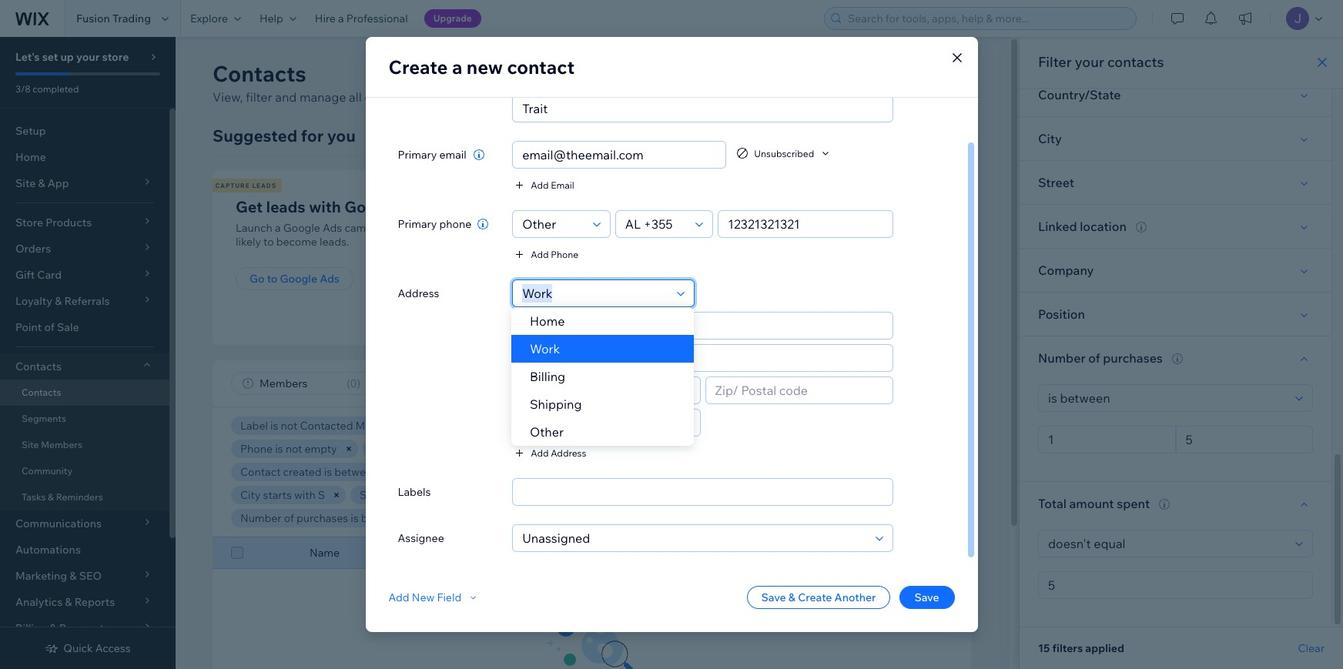 Task type: locate. For each thing, give the bounding box(es) containing it.
& inside sidebar 'element'
[[48, 491, 54, 503]]

1 horizontal spatial leads.
[[526, 89, 560, 105]]

list
[[210, 170, 1074, 345]]

is left algeria
[[808, 465, 816, 479]]

2 save from the left
[[915, 591, 940, 605]]

amount down from number field
[[1070, 496, 1114, 512]]

last
[[639, 465, 657, 479]]

let's set up your store
[[15, 50, 129, 64]]

1 horizontal spatial city
[[1038, 131, 1062, 146]]

contact created is between dec 22, 2023 and dec 10, 2023
[[240, 465, 533, 479]]

filter button
[[659, 372, 726, 395]]

)
[[357, 377, 361, 391]]

contacts view, filter and manage all of your site's customers and leads. learn more
[[213, 60, 628, 105]]

add for add phone
[[531, 248, 549, 260]]

list box
[[512, 307, 694, 446]]

explore
[[190, 12, 228, 25]]

city for city
[[1038, 131, 1062, 146]]

to inside button
[[267, 272, 278, 286]]

google down become
[[280, 272, 317, 286]]

5 right 1
[[437, 512, 443, 525]]

and right "filter"
[[275, 89, 297, 105]]

ads inside button
[[320, 272, 340, 286]]

0 horizontal spatial leads.
[[320, 235, 349, 249]]

0 horizontal spatial linked
[[490, 488, 524, 502]]

0 vertical spatial city
[[1038, 131, 1062, 146]]

phone down label
[[240, 442, 273, 456]]

address up save & create another button
[[766, 546, 807, 560]]

select an option field up from number field
[[1044, 385, 1291, 411]]

assignee
[[566, 442, 612, 456], [398, 532, 444, 545]]

clear button
[[638, 509, 684, 528], [1298, 642, 1325, 656]]

create inside button
[[865, 66, 904, 82]]

contacts right 'import'
[[720, 272, 766, 286]]

go to google ads button
[[236, 267, 353, 290]]

not down '22,'
[[404, 488, 420, 502]]

add for add email
[[531, 179, 549, 191]]

add down grow
[[669, 221, 690, 235]]

Select an option field
[[1044, 385, 1291, 411], [1044, 531, 1291, 557]]

trading
[[112, 12, 151, 25]]

total amount spent
[[1038, 496, 1150, 512]]

0 vertical spatial select an option field
[[1044, 385, 1291, 411]]

1 horizontal spatial spent
[[1117, 496, 1150, 512]]

1 horizontal spatial 2023
[[508, 465, 533, 479]]

the
[[620, 465, 637, 479]]

0 horizontal spatial purchases
[[297, 512, 348, 525]]

1 horizontal spatial purchases
[[1103, 351, 1163, 366]]

1 horizontal spatial amount
[[1070, 496, 1114, 512]]

hire a professional link
[[306, 0, 417, 37]]

0 vertical spatial type field
[[518, 211, 588, 237]]

dec left 10,
[[469, 465, 489, 479]]

with for google
[[309, 197, 341, 216]]

street down 'contact created is between dec 22, 2023 and dec 10, 2023'
[[360, 488, 391, 502]]

with
[[309, 197, 341, 216], [294, 488, 316, 502]]

select an option field up the enter a value number field
[[1044, 531, 1291, 557]]

not for phone is not empty
[[286, 442, 302, 456]]

0 horizontal spatial contact
[[240, 465, 281, 479]]

0 vertical spatial email
[[551, 179, 574, 191]]

dec
[[381, 465, 401, 479], [469, 465, 489, 479]]

1 vertical spatial contacts
[[692, 221, 735, 235]]

0 vertical spatial linked
[[1038, 219, 1077, 234]]

2 horizontal spatial address
[[766, 546, 807, 560]]

1 vertical spatial leads.
[[320, 235, 349, 249]]

email down email field
[[551, 179, 574, 191]]

0 vertical spatial with
[[309, 197, 341, 216]]

1 horizontal spatial location
[[1080, 219, 1127, 234]]

1 type field from the top
[[518, 211, 588, 237]]

save for save & create another
[[761, 591, 786, 605]]

between left 1
[[361, 512, 405, 525]]

Search... field
[[787, 373, 948, 394]]

5 down linked location doesn't equal any of hickory drive
[[606, 512, 612, 525]]

1 primary from the top
[[398, 148, 437, 162]]

15
[[1038, 642, 1050, 656]]

number down "position"
[[1038, 351, 1086, 366]]

not up phone is not empty in the left bottom of the page
[[281, 419, 298, 433]]

0 vertical spatial primary
[[398, 148, 437, 162]]

between down me
[[335, 465, 378, 479]]

0 horizontal spatial contacts
[[692, 221, 735, 235]]

type field up "add phone"
[[518, 211, 588, 237]]

a right or
[[895, 221, 901, 235]]

country/state for country/state is algeria
[[734, 465, 805, 479]]

2 vertical spatial phone
[[624, 546, 656, 560]]

upgrade button
[[424, 9, 481, 28]]

primary phone
[[398, 217, 472, 231]]

address up birthdate on the left bottom of the page
[[551, 447, 587, 459]]

phone is not empty
[[240, 442, 337, 456]]

1 vertical spatial empty
[[423, 488, 455, 502]]

2 select an option field from the top
[[1044, 531, 1291, 557]]

Street line 2 (Optional) field
[[518, 345, 888, 371]]

fusion trading
[[76, 12, 151, 25]]

street is not empty
[[360, 488, 455, 502]]

1 vertical spatial status
[[417, 442, 448, 456]]

primary for primary email
[[398, 148, 437, 162]]

add down other
[[531, 447, 549, 459]]

2023 right 10,
[[508, 465, 533, 479]]

of for number of purchases is between 1 and 5
[[284, 512, 294, 525]]

0 vertical spatial street
[[1038, 175, 1075, 190]]

1 vertical spatial filter
[[686, 377, 713, 391]]

empty for street is not empty
[[423, 488, 455, 502]]

1 vertical spatial member
[[900, 546, 943, 560]]

status down shipping
[[571, 419, 602, 433]]

your inside sidebar 'element'
[[76, 50, 100, 64]]

phone down any
[[624, 546, 656, 560]]

contacts inside grow your contact list add contacts by importing them via gmail or a csv file.
[[692, 221, 735, 235]]

1 vertical spatial &
[[789, 591, 796, 605]]

not for label is not contacted me and customers
[[281, 419, 298, 433]]

empty
[[305, 442, 337, 456], [423, 488, 455, 502]]

2 2023 from the left
[[508, 465, 533, 479]]

& for create
[[789, 591, 796, 605]]

community
[[22, 465, 73, 477]]

add inside button
[[531, 447, 549, 459]]

2 vertical spatial ads
[[320, 272, 340, 286]]

1 vertical spatial purchases
[[297, 512, 348, 525]]

gmail
[[850, 221, 880, 235]]

assignee is jacob simon
[[566, 442, 691, 456]]

amount down 10,
[[504, 512, 543, 525]]

0 vertical spatial status
[[571, 419, 602, 433]]

address down target
[[398, 287, 439, 300]]

1 horizontal spatial create
[[798, 591, 832, 605]]

not left member
[[461, 442, 477, 456]]

country/state up drive
[[734, 465, 805, 479]]

primary left email
[[398, 148, 437, 162]]

0 horizontal spatial number
[[240, 512, 282, 525]]

help button
[[250, 0, 306, 37]]

1 horizontal spatial street
[[1038, 175, 1075, 190]]

add for add address
[[531, 447, 549, 459]]

access
[[95, 642, 131, 656]]

spent down the doesn't
[[546, 512, 574, 525]]

let's
[[15, 50, 40, 64]]

clear inside button
[[649, 512, 673, 524]]

1 vertical spatial home
[[530, 314, 565, 329]]

member up the save button
[[900, 546, 943, 560]]

contacts
[[213, 60, 306, 87], [720, 272, 766, 286], [15, 360, 62, 374], [22, 387, 61, 398]]

location up company
[[1080, 219, 1127, 234]]

type field up work option
[[518, 280, 673, 307]]

0 vertical spatial address
[[398, 287, 439, 300]]

1 2023 from the left
[[420, 465, 445, 479]]

contact up learn
[[507, 55, 575, 79]]

address inside button
[[551, 447, 587, 459]]

1 horizontal spatial &
[[789, 591, 796, 605]]

home up work
[[530, 314, 565, 329]]

email subscriber status is never subscribed
[[485, 419, 701, 433]]

save button
[[899, 586, 955, 609]]

1 horizontal spatial clear
[[1298, 642, 1325, 656]]

clear
[[649, 512, 673, 524], [1298, 642, 1325, 656]]

dec left '22,'
[[381, 465, 401, 479]]

empty down "contacted"
[[305, 442, 337, 456]]

2 vertical spatial status
[[945, 546, 976, 560]]

2 vertical spatial email
[[482, 546, 510, 560]]

assignee down email subscriber status is never subscribed
[[566, 442, 612, 456]]

contact
[[507, 55, 575, 79], [749, 197, 805, 216]]

point
[[15, 320, 42, 334]]

0 horizontal spatial assignee
[[398, 532, 444, 545]]

filter
[[1038, 53, 1072, 71], [686, 377, 713, 391]]

&
[[48, 491, 54, 503], [789, 591, 796, 605]]

grow
[[669, 197, 708, 216]]

save for save
[[915, 591, 940, 605]]

1 vertical spatial email
[[485, 419, 513, 433]]

learn
[[563, 89, 595, 105]]

google down leads
[[283, 221, 320, 235]]

0 horizontal spatial clear button
[[638, 509, 684, 528]]

1 horizontal spatial phone
[[551, 248, 579, 260]]

0 horizontal spatial 5
[[437, 512, 443, 525]]

leads. inside get leads with google ads launch a google ads campaign to target people likely to become leads.
[[320, 235, 349, 249]]

0 horizontal spatial city
[[240, 488, 261, 502]]

1 horizontal spatial filter
[[1038, 53, 1072, 71]]

with inside get leads with google ads launch a google ads campaign to target people likely to become leads.
[[309, 197, 341, 216]]

created
[[283, 465, 322, 479]]

purchases
[[1103, 351, 1163, 366], [297, 512, 348, 525]]

Zip/ Postal code field
[[711, 377, 888, 404]]

linked for linked location
[[1038, 219, 1077, 234]]

location up total amount spent is not 5
[[526, 488, 566, 502]]

0 horizontal spatial home
[[15, 150, 46, 164]]

1 vertical spatial city
[[240, 488, 261, 502]]

spent down from number field
[[1117, 496, 1150, 512]]

to right likely
[[264, 235, 274, 249]]

1 vertical spatial assignee
[[398, 532, 444, 545]]

email up member
[[485, 419, 513, 433]]

2 primary from the top
[[398, 217, 437, 231]]

a left member
[[480, 442, 486, 456]]

contacts inside the "contacts view, filter and manage all of your site's customers and leads. learn more"
[[213, 60, 306, 87]]

list containing get leads with google ads
[[210, 170, 1074, 345]]

linked location doesn't equal any of hickory drive
[[490, 488, 739, 502]]

number down starts
[[240, 512, 282, 525]]

contacts up segments
[[22, 387, 61, 398]]

0 horizontal spatial 2023
[[420, 465, 445, 479]]

not down the doesn't
[[587, 512, 604, 525]]

your inside grow your contact list add contacts by importing them via gmail or a csv file.
[[712, 197, 745, 216]]

0 horizontal spatial amount
[[504, 512, 543, 525]]

phone
[[551, 248, 579, 260], [240, 442, 273, 456], [624, 546, 656, 560]]

is
[[270, 419, 278, 433], [604, 419, 612, 433], [275, 442, 283, 456], [450, 442, 458, 456], [614, 442, 622, 456], [324, 465, 332, 479], [808, 465, 816, 479], [393, 488, 401, 502], [351, 512, 359, 525], [577, 512, 585, 525]]

contacts up "filter"
[[213, 60, 306, 87]]

Street field
[[518, 313, 888, 339]]

& for reminders
[[48, 491, 54, 503]]

with left the s
[[294, 488, 316, 502]]

drive
[[712, 488, 739, 502]]

location
[[1080, 219, 1127, 234], [526, 488, 566, 502]]

1 horizontal spatial contact
[[749, 197, 805, 216]]

city
[[1038, 131, 1062, 146], [240, 488, 261, 502]]

0 horizontal spatial address
[[398, 287, 439, 300]]

a down leads
[[275, 221, 281, 235]]

primary left the phone
[[398, 217, 437, 231]]

10,
[[491, 465, 506, 479]]

save inside button
[[761, 591, 786, 605]]

1 vertical spatial phone
[[240, 442, 273, 456]]

leads. left learn
[[526, 89, 560, 105]]

0
[[350, 377, 357, 391]]

0 vertical spatial country/state
[[1038, 87, 1121, 102]]

member up 'contact created is between dec 22, 2023 and dec 10, 2023'
[[372, 442, 414, 456]]

home
[[15, 150, 46, 164], [530, 314, 565, 329]]

filter your contacts
[[1038, 53, 1164, 71]]

filter for filter
[[686, 377, 713, 391]]

1 horizontal spatial number
[[1038, 351, 1086, 366]]

0 vertical spatial empty
[[305, 442, 337, 456]]

not up created
[[286, 442, 302, 456]]

of inside "link"
[[44, 320, 55, 334]]

status down the customers
[[417, 442, 448, 456]]

0 vertical spatial purchases
[[1103, 351, 1163, 366]]

contacts down point of sale
[[15, 360, 62, 374]]

doesn't
[[569, 488, 606, 502]]

& inside button
[[789, 591, 796, 605]]

1 horizontal spatial assignee
[[566, 442, 612, 456]]

and down member status is not a member
[[447, 465, 466, 479]]

15 filters applied
[[1038, 642, 1125, 656]]

1 select an option field from the top
[[1044, 385, 1291, 411]]

of for point of sale
[[44, 320, 55, 334]]

community link
[[0, 458, 169, 485]]

add left new
[[389, 591, 410, 605]]

phone down add email
[[551, 248, 579, 260]]

1 vertical spatial contact
[[749, 197, 805, 216]]

add inside grow your contact list add contacts by importing them via gmail or a csv file.
[[669, 221, 690, 235]]

add down add email button
[[531, 248, 549, 260]]

a right hire
[[338, 12, 344, 25]]

1 vertical spatial country/state
[[734, 465, 805, 479]]

save inside button
[[915, 591, 940, 605]]

ads left campaign
[[323, 221, 342, 235]]

1 5 from the left
[[437, 512, 443, 525]]

linked down 10,
[[490, 488, 524, 502]]

other
[[530, 424, 564, 440]]

email for email
[[482, 546, 510, 560]]

leads. right become
[[320, 235, 349, 249]]

1 horizontal spatial total
[[1038, 496, 1067, 512]]

is down the doesn't
[[577, 512, 585, 525]]

city for city starts with s
[[240, 488, 261, 502]]

& left another
[[789, 591, 796, 605]]

status for member status is not a member
[[417, 442, 448, 456]]

add address button
[[512, 446, 587, 460]]

0 horizontal spatial &
[[48, 491, 54, 503]]

2023 right '22,'
[[420, 465, 445, 479]]

0 vertical spatial contact
[[507, 55, 575, 79]]

empty down member status is not a member
[[423, 488, 455, 502]]

2023
[[420, 465, 445, 479], [508, 465, 533, 479]]

0 vertical spatial location
[[1080, 219, 1127, 234]]

0 horizontal spatial spent
[[546, 512, 574, 525]]

1 horizontal spatial 5
[[606, 512, 612, 525]]

is down 'contact created is between dec 22, 2023 and dec 10, 2023'
[[393, 488, 401, 502]]

street up the linked location
[[1038, 175, 1075, 190]]

member for member status
[[900, 546, 943, 560]]

2 5 from the left
[[606, 512, 612, 525]]

label
[[240, 419, 268, 433]]

1 horizontal spatial dec
[[469, 465, 489, 479]]

get
[[236, 197, 263, 216]]

None field
[[527, 479, 888, 505], [518, 525, 871, 552], [527, 479, 888, 505], [518, 525, 871, 552]]

add up add phone button
[[531, 179, 549, 191]]

contacts inside button
[[720, 272, 766, 286]]

to right go
[[267, 272, 278, 286]]

simon
[[659, 442, 691, 456]]

contact up importing on the right top
[[749, 197, 805, 216]]

company
[[1038, 263, 1094, 278]]

status
[[571, 419, 602, 433], [417, 442, 448, 456], [945, 546, 976, 560]]

assignee down 1
[[398, 532, 444, 545]]

status up the save button
[[945, 546, 976, 560]]

1 save from the left
[[761, 591, 786, 605]]

add email button
[[512, 178, 574, 192]]

linked up company
[[1038, 219, 1077, 234]]

is left 1
[[351, 512, 359, 525]]

home down "setup" at top
[[15, 150, 46, 164]]

2 vertical spatial google
[[280, 272, 317, 286]]

is right label
[[270, 419, 278, 433]]

google inside button
[[280, 272, 317, 286]]

location for linked location
[[1080, 219, 1127, 234]]

1 horizontal spatial country/state
[[1038, 87, 1121, 102]]

empty for phone is not empty
[[305, 442, 337, 456]]

1 horizontal spatial empty
[[423, 488, 455, 502]]

ads down get leads with google ads launch a google ads campaign to target people likely to become leads.
[[320, 272, 340, 286]]

with right leads
[[309, 197, 341, 216]]

22,
[[403, 465, 418, 479]]

leads. inside the "contacts view, filter and manage all of your site's customers and leads. learn more"
[[526, 89, 560, 105]]

0 vertical spatial clear
[[649, 512, 673, 524]]

0 horizontal spatial phone
[[240, 442, 273, 456]]

1 vertical spatial number
[[240, 512, 282, 525]]

Type field
[[518, 211, 588, 237], [518, 280, 673, 307]]

jacob
[[625, 442, 656, 456]]

1 vertical spatial contact
[[240, 465, 281, 479]]

by
[[738, 221, 750, 235]]

0 horizontal spatial filter
[[686, 377, 713, 391]]

1 horizontal spatial clear button
[[1298, 642, 1325, 656]]

1 vertical spatial type field
[[518, 280, 673, 307]]

1 horizontal spatial member
[[900, 546, 943, 560]]

filter inside button
[[686, 377, 713, 391]]

1 horizontal spatial linked
[[1038, 219, 1077, 234]]

member
[[488, 442, 531, 456]]

email down total amount spent is not 5
[[482, 546, 510, 560]]

0 vertical spatial ads
[[402, 197, 431, 216]]

contact
[[906, 66, 953, 82], [240, 465, 281, 479]]

0 horizontal spatial create
[[389, 55, 448, 79]]

total for total amount spent
[[1038, 496, 1067, 512]]

0 vertical spatial filter
[[1038, 53, 1072, 71]]

ads up target
[[402, 197, 431, 216]]

add new field button
[[389, 591, 480, 605]]

1 vertical spatial clear
[[1298, 642, 1325, 656]]

& right tasks
[[48, 491, 54, 503]]

0 horizontal spatial member
[[372, 442, 414, 456]]

create
[[389, 55, 448, 79], [865, 66, 904, 82], [798, 591, 832, 605]]

another
[[835, 591, 876, 605]]

1 vertical spatial clear button
[[1298, 642, 1325, 656]]

2 horizontal spatial phone
[[624, 546, 656, 560]]

contact inside grow your contact list add contacts by importing them via gmail or a csv file.
[[749, 197, 805, 216]]

google up campaign
[[345, 197, 399, 216]]

quick access
[[63, 642, 131, 656]]

save
[[761, 591, 786, 605], [915, 591, 940, 605]]

contact inside button
[[906, 66, 953, 82]]

1 horizontal spatial address
[[551, 447, 587, 459]]

0 horizontal spatial empty
[[305, 442, 337, 456]]

assignee for assignee is jacob simon
[[566, 442, 612, 456]]

quick access button
[[45, 642, 131, 656]]

None checkbox
[[231, 544, 243, 562]]

1 vertical spatial street
[[360, 488, 391, 502]]

From number field
[[1044, 427, 1171, 453]]

country/state down filter your contacts
[[1038, 87, 1121, 102]]

between
[[335, 465, 378, 479], [361, 512, 405, 525]]

5
[[437, 512, 443, 525], [606, 512, 612, 525]]

for
[[301, 126, 324, 146]]



Task type: describe. For each thing, give the bounding box(es) containing it.
Email field
[[518, 142, 721, 168]]

customers
[[395, 419, 450, 433]]

create for create contact
[[865, 66, 904, 82]]

linked location
[[1038, 219, 1127, 234]]

save & create another
[[761, 591, 876, 605]]

and right 1
[[415, 512, 434, 525]]

select an option field for number of purchases
[[1044, 385, 1291, 411]]

and down new
[[502, 89, 524, 105]]

Country field
[[518, 410, 678, 436]]

file.
[[693, 235, 711, 249]]

create contact
[[865, 66, 953, 82]]

a inside get leads with google ads launch a google ads campaign to target people likely to become leads.
[[275, 221, 281, 235]]

of for number of purchases
[[1089, 351, 1100, 366]]

(
[[347, 377, 350, 391]]

purchases for number of purchases is between 1 and 5
[[297, 512, 348, 525]]

site members link
[[0, 432, 169, 458]]

set
[[42, 50, 58, 64]]

1 horizontal spatial status
[[571, 419, 602, 433]]

create inside button
[[798, 591, 832, 605]]

create for create a new contact
[[389, 55, 448, 79]]

is left never on the left bottom of page
[[604, 419, 612, 433]]

leads
[[266, 197, 306, 216]]

unsubscribed button
[[736, 146, 833, 160]]

1 horizontal spatial contacts
[[1108, 53, 1164, 71]]

a inside "link"
[[338, 12, 344, 25]]

with for s
[[294, 488, 316, 502]]

phone inside button
[[551, 248, 579, 260]]

2 type field from the top
[[518, 280, 673, 307]]

amount for total amount spent is not 5
[[504, 512, 543, 525]]

city starts with s
[[240, 488, 325, 502]]

spent for total amount spent
[[1117, 496, 1150, 512]]

a left new
[[452, 55, 463, 79]]

add for add new field
[[389, 591, 410, 605]]

create contact button
[[832, 60, 971, 88]]

Search for tools, apps, help & more... field
[[844, 8, 1132, 29]]

to left target
[[397, 221, 407, 235]]

capture leads
[[215, 182, 277, 190]]

new
[[412, 591, 435, 605]]

setup link
[[0, 118, 169, 144]]

Unsaved view field
[[255, 373, 342, 394]]

1 vertical spatial between
[[361, 512, 405, 525]]

member for member status is not a member
[[372, 442, 414, 456]]

email for email subscriber status is never subscribed
[[485, 419, 513, 433]]

get leads with google ads launch a google ads campaign to target people likely to become leads.
[[236, 197, 478, 249]]

point of sale
[[15, 320, 79, 334]]

2 dec from the left
[[469, 465, 489, 479]]

work option
[[512, 335, 694, 363]]

Last name field
[[518, 96, 888, 122]]

list box containing home
[[512, 307, 694, 446]]

home link
[[0, 144, 169, 170]]

is left jacob
[[614, 442, 622, 456]]

clear for topmost clear button
[[649, 512, 673, 524]]

street for street is not empty
[[360, 488, 391, 502]]

via
[[834, 221, 848, 235]]

days
[[676, 465, 699, 479]]

subscribed
[[645, 419, 701, 433]]

and right me
[[374, 419, 393, 433]]

labels
[[398, 485, 431, 499]]

birthdate in the last 90 days
[[559, 465, 699, 479]]

all
[[349, 89, 362, 105]]

number for number of purchases is between 1 and 5
[[240, 512, 282, 525]]

customers
[[438, 89, 499, 105]]

is down the customers
[[450, 442, 458, 456]]

add new field
[[389, 591, 462, 605]]

select an option field for total amount spent
[[1044, 531, 1291, 557]]

1 dec from the left
[[381, 465, 401, 479]]

tasks & reminders
[[22, 491, 103, 503]]

help
[[260, 12, 283, 25]]

1 vertical spatial google
[[283, 221, 320, 235]]

amount for total amount spent
[[1070, 496, 1114, 512]]

segments
[[22, 413, 66, 424]]

tasks
[[22, 491, 46, 503]]

site's
[[407, 89, 436, 105]]

site members
[[22, 439, 82, 451]]

To number field
[[1181, 427, 1308, 453]]

target
[[410, 221, 440, 235]]

2 vertical spatial address
[[766, 546, 807, 560]]

importing
[[753, 221, 802, 235]]

position
[[1038, 307, 1085, 322]]

primary for primary phone
[[398, 217, 437, 231]]

applied
[[1086, 642, 1125, 656]]

member status is not a member
[[372, 442, 531, 456]]

likely
[[236, 235, 261, 249]]

filter for filter your contacts
[[1038, 53, 1072, 71]]

1 vertical spatial ads
[[323, 221, 342, 235]]

shipping
[[530, 397, 582, 412]]

contacts inside dropdown button
[[15, 360, 62, 374]]

email inside button
[[551, 179, 574, 191]]

phone for phone is not empty
[[240, 442, 273, 456]]

0 vertical spatial clear button
[[638, 509, 684, 528]]

Code field
[[621, 211, 691, 237]]

campaign
[[345, 221, 394, 235]]

phone for phone
[[624, 546, 656, 560]]

more
[[598, 89, 628, 105]]

is up starts
[[275, 442, 283, 456]]

country/state is algeria
[[734, 465, 854, 479]]

linked for linked location doesn't equal any of hickory drive
[[490, 488, 524, 502]]

create a new contact
[[389, 55, 575, 79]]

unsubscribed
[[754, 148, 814, 159]]

them
[[805, 221, 831, 235]]

email
[[439, 148, 467, 162]]

country/state for country/state
[[1038, 87, 1121, 102]]

csv
[[669, 235, 691, 249]]

add email
[[531, 179, 574, 191]]

spent for total amount spent is not 5
[[546, 512, 574, 525]]

home inside sidebar 'element'
[[15, 150, 46, 164]]

import
[[683, 272, 717, 286]]

s
[[318, 488, 325, 502]]

field
[[437, 591, 462, 605]]

a inside grow your contact list add contacts by importing them via gmail or a csv file.
[[895, 221, 901, 235]]

launch
[[236, 221, 273, 235]]

view,
[[213, 89, 243, 105]]

0 vertical spatial google
[[345, 197, 399, 216]]

purchases for number of purchases
[[1103, 351, 1163, 366]]

professional
[[346, 12, 408, 25]]

segments link
[[0, 406, 169, 432]]

or
[[882, 221, 893, 235]]

0 vertical spatial between
[[335, 465, 378, 479]]

birthdate
[[559, 465, 606, 479]]

leads
[[252, 182, 277, 190]]

3/8 completed
[[15, 83, 79, 95]]

save & create another button
[[748, 586, 890, 609]]

grow your contact list add contacts by importing them via gmail or a csv file.
[[669, 197, 901, 249]]

total amount spent is not 5
[[477, 512, 612, 525]]

is up the s
[[324, 465, 332, 479]]

filter
[[246, 89, 272, 105]]

number for number of purchases
[[1038, 351, 1086, 366]]

location for linked location doesn't equal any of hickory drive
[[526, 488, 566, 502]]

number of purchases is between 1 and 5
[[240, 512, 443, 525]]

hire a professional
[[315, 12, 408, 25]]

Phone field
[[724, 211, 888, 237]]

capture
[[215, 182, 250, 190]]

not for street is not empty
[[404, 488, 420, 502]]

go
[[250, 272, 265, 286]]

street for street
[[1038, 175, 1075, 190]]

of inside the "contacts view, filter and manage all of your site's customers and leads. learn more"
[[365, 89, 376, 105]]

your inside the "contacts view, filter and manage all of your site's customers and leads. learn more"
[[379, 89, 405, 105]]

sidebar element
[[0, 37, 176, 669]]

in
[[609, 465, 618, 479]]

new
[[467, 55, 503, 79]]

starts
[[263, 488, 292, 502]]

number of purchases
[[1038, 351, 1163, 366]]

point of sale link
[[0, 314, 169, 340]]

status for member status
[[945, 546, 976, 560]]

1 horizontal spatial home
[[530, 314, 565, 329]]

go to google ads
[[250, 272, 340, 286]]

contacts link
[[0, 380, 169, 406]]

hire
[[315, 12, 336, 25]]

Enter a value number field
[[1044, 572, 1308, 599]]

manage
[[300, 89, 346, 105]]

algeria
[[818, 465, 854, 479]]

upgrade
[[433, 12, 472, 24]]

total for total amount spent is not 5
[[477, 512, 502, 525]]

City field
[[518, 377, 695, 404]]

clear for the bottom clear button
[[1298, 642, 1325, 656]]

assignee for assignee
[[398, 532, 444, 545]]

automations link
[[0, 537, 169, 563]]

import contacts
[[683, 272, 766, 286]]



Task type: vqa. For each thing, say whether or not it's contained in the screenshot.
'have'
no



